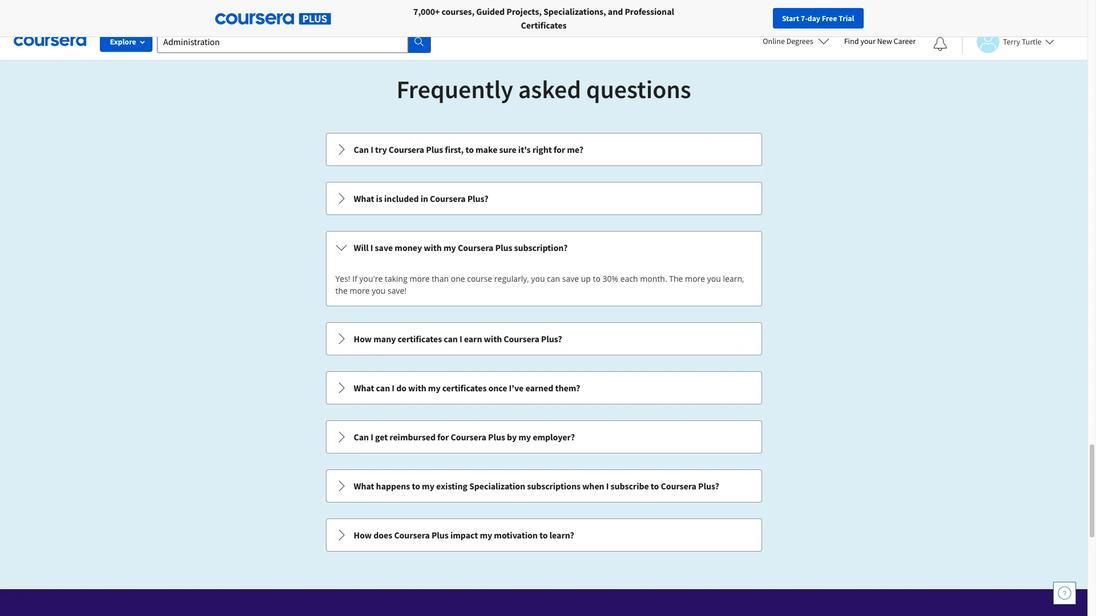 Task type: describe. For each thing, give the bounding box(es) containing it.
specializations,
[[543, 6, 606, 17]]

motivation
[[494, 530, 538, 541]]

career
[[894, 36, 916, 46]]

existing
[[436, 481, 467, 492]]

in
[[421, 193, 428, 204]]

find your new career link
[[838, 34, 921, 49]]

coursera right subscribe
[[661, 481, 696, 492]]

2 horizontal spatial plus?
[[698, 481, 719, 492]]

one
[[451, 273, 465, 284]]

learn?
[[549, 530, 574, 541]]

1 horizontal spatial more
[[410, 273, 430, 284]]

how does coursera plus impact my motivation to learn? button
[[326, 519, 761, 551]]

each
[[620, 273, 638, 284]]

once
[[488, 382, 507, 394]]

the
[[669, 273, 683, 284]]

0 horizontal spatial more
[[350, 285, 370, 296]]

with for coursera
[[424, 242, 442, 253]]

the
[[335, 285, 348, 296]]

can i try coursera plus first, to make sure it's right for me?
[[354, 144, 583, 155]]

course
[[467, 273, 492, 284]]

is
[[376, 193, 382, 204]]

by
[[507, 432, 517, 443]]

what can i do with my certificates once i've earned them? button
[[326, 372, 761, 404]]

subscriptions
[[527, 481, 581, 492]]

happens
[[376, 481, 410, 492]]

to right happens
[[412, 481, 420, 492]]

explore
[[110, 37, 136, 47]]

my for coursera
[[444, 242, 456, 253]]

i right will
[[370, 242, 373, 253]]

i left get
[[371, 432, 373, 443]]

turtle
[[1022, 36, 1042, 47]]

can i get reimbursed for coursera plus by my employer? button
[[326, 421, 761, 453]]

governments
[[261, 6, 312, 17]]

subscribe
[[611, 481, 649, 492]]

what for what happens to my existing specialization subscriptions when i subscribe to coursera plus?
[[354, 481, 374, 492]]

day
[[808, 13, 820, 23]]

will i save money with my coursera plus subscription?
[[354, 242, 568, 253]]

frequently asked questions
[[396, 74, 691, 105]]

1 horizontal spatial plus?
[[541, 333, 562, 345]]

0 vertical spatial for
[[554, 144, 565, 155]]

coursera image
[[14, 32, 86, 50]]

reimbursed
[[389, 432, 436, 443]]

i've
[[509, 382, 524, 394]]

to right subscribe
[[651, 481, 659, 492]]

up
[[581, 273, 591, 284]]

coursera left by
[[451, 432, 486, 443]]

what for what is included in coursera plus?
[[354, 193, 374, 204]]

coursera plus image
[[215, 13, 331, 25]]

right
[[532, 144, 552, 155]]

2 horizontal spatial you
[[707, 273, 721, 284]]

save inside dropdown button
[[375, 242, 393, 253]]

online
[[763, 36, 785, 46]]

if
[[352, 273, 357, 284]]

how many certificates can i earn with coursera plus?
[[354, 333, 562, 345]]

impact
[[450, 530, 478, 541]]

make
[[476, 144, 497, 155]]

find your new career
[[844, 36, 916, 46]]

2 horizontal spatial more
[[685, 273, 705, 284]]

guided
[[476, 6, 505, 17]]

them?
[[555, 382, 580, 394]]

to right first,
[[465, 144, 474, 155]]

0 vertical spatial certificates
[[398, 333, 442, 345]]

explore button
[[100, 31, 152, 52]]

can for can i get reimbursed for coursera plus by my employer?
[[354, 432, 369, 443]]

help center image
[[1058, 587, 1071, 601]]

included
[[384, 193, 419, 204]]

terry turtle
[[1003, 36, 1042, 47]]

many
[[373, 333, 396, 345]]

7-
[[801, 13, 808, 23]]

plus up regularly,
[[495, 242, 512, 253]]

terry
[[1003, 36, 1020, 47]]

frequently
[[396, 74, 513, 105]]

your
[[860, 36, 876, 46]]

asked
[[518, 74, 581, 105]]

i left do
[[392, 382, 394, 394]]

taking
[[385, 273, 407, 284]]

universities
[[181, 6, 228, 17]]

money
[[395, 242, 422, 253]]

my right by
[[518, 432, 531, 443]]

regularly,
[[494, 273, 529, 284]]

terry turtle button
[[962, 30, 1054, 53]]

30%
[[603, 273, 618, 284]]

with for certificates
[[408, 382, 426, 394]]

coursera right in
[[430, 193, 466, 204]]

i right when
[[606, 481, 609, 492]]

try
[[375, 144, 387, 155]]

sure
[[499, 144, 516, 155]]



Task type: locate. For each thing, give the bounding box(es) containing it.
can left get
[[354, 432, 369, 443]]

how for how many certificates can i earn with coursera plus?
[[354, 333, 372, 345]]

you
[[531, 273, 545, 284], [707, 273, 721, 284], [372, 285, 386, 296]]

with right do
[[408, 382, 426, 394]]

will
[[354, 242, 369, 253]]

coursera up the course
[[458, 242, 493, 253]]

my right impact
[[480, 530, 492, 541]]

you left learn,
[[707, 273, 721, 284]]

1 vertical spatial plus?
[[541, 333, 562, 345]]

yes!
[[335, 273, 350, 284]]

1 vertical spatial how
[[354, 530, 372, 541]]

i left the earn
[[459, 333, 462, 345]]

earn
[[464, 333, 482, 345]]

with
[[424, 242, 442, 253], [484, 333, 502, 345], [408, 382, 426, 394]]

can inside yes! if you're taking more than one course regularly, you can save up to 30% each month. the more you learn, the more you save!
[[547, 273, 560, 284]]

0 vertical spatial plus?
[[467, 193, 488, 204]]

more right the
[[685, 273, 705, 284]]

plus?
[[467, 193, 488, 204], [541, 333, 562, 345], [698, 481, 719, 492]]

1 what from the top
[[354, 193, 374, 204]]

can
[[354, 144, 369, 155], [354, 432, 369, 443]]

my left existing
[[422, 481, 434, 492]]

with inside the "what can i do with my certificates once i've earned them?" dropdown button
[[408, 382, 426, 394]]

0 vertical spatial how
[[354, 333, 372, 345]]

what is included in coursera plus?
[[354, 193, 488, 204]]

list
[[325, 132, 763, 553]]

0 vertical spatial can
[[354, 144, 369, 155]]

2 vertical spatial can
[[376, 382, 390, 394]]

0 horizontal spatial can
[[376, 382, 390, 394]]

0 horizontal spatial you
[[372, 285, 386, 296]]

how left many
[[354, 333, 372, 345]]

coursera right try
[[389, 144, 424, 155]]

can left the earn
[[444, 333, 458, 345]]

to
[[465, 144, 474, 155], [593, 273, 601, 284], [412, 481, 420, 492], [651, 481, 659, 492], [539, 530, 548, 541]]

my right do
[[428, 382, 441, 394]]

what for what can i do with my certificates once i've earned them?
[[354, 382, 374, 394]]

save
[[375, 242, 393, 253], [562, 273, 579, 284]]

save!
[[388, 285, 406, 296]]

you right regularly,
[[531, 273, 545, 284]]

with inside will i save money with my coursera plus subscription? dropdown button
[[424, 242, 442, 253]]

1 horizontal spatial you
[[531, 273, 545, 284]]

universities link
[[164, 0, 233, 23]]

show notifications image
[[933, 37, 947, 51]]

new
[[877, 36, 892, 46]]

start 7-day free trial button
[[773, 8, 863, 29]]

my for motivation
[[480, 530, 492, 541]]

more left 'than'
[[410, 273, 430, 284]]

i left try
[[371, 144, 373, 155]]

what happens to my existing specialization subscriptions when i subscribe to coursera plus?
[[354, 481, 719, 492]]

2 vertical spatial plus?
[[698, 481, 719, 492]]

1 vertical spatial for
[[437, 432, 449, 443]]

certificates
[[521, 19, 567, 31]]

plus left by
[[488, 432, 505, 443]]

will i save money with my coursera plus subscription? button
[[326, 232, 761, 264]]

1 horizontal spatial for
[[554, 144, 565, 155]]

save right will
[[375, 242, 393, 253]]

list containing can i try coursera plus first, to make sure it's right for me?
[[325, 132, 763, 553]]

can i try coursera plus first, to make sure it's right for me? button
[[326, 134, 761, 166]]

more
[[410, 273, 430, 284], [685, 273, 705, 284], [350, 285, 370, 296]]

7,000+ courses, guided projects, specializations, and professional certificates
[[413, 6, 674, 31]]

0 vertical spatial with
[[424, 242, 442, 253]]

professional
[[625, 6, 674, 17]]

first,
[[445, 144, 464, 155]]

month.
[[640, 273, 667, 284]]

yes! if you're taking more than one course regularly, you can save up to 30% each month. the more you learn, the more you save!
[[335, 273, 744, 296]]

coursera
[[389, 144, 424, 155], [430, 193, 466, 204], [458, 242, 493, 253], [504, 333, 539, 345], [451, 432, 486, 443], [661, 481, 696, 492], [394, 530, 430, 541]]

for governments
[[246, 6, 312, 17]]

to right "up"
[[593, 273, 601, 284]]

for right reimbursed
[[437, 432, 449, 443]]

can left try
[[354, 144, 369, 155]]

2 what from the top
[[354, 382, 374, 394]]

when
[[582, 481, 604, 492]]

plus left first,
[[426, 144, 443, 155]]

my up one
[[444, 242, 456, 253]]

7,000+
[[413, 6, 440, 17]]

save inside yes! if you're taking more than one course regularly, you can save up to 30% each month. the more you learn, the more you save!
[[562, 273, 579, 284]]

save left "up"
[[562, 273, 579, 284]]

learn,
[[723, 273, 744, 284]]

2 how from the top
[[354, 530, 372, 541]]

plus
[[426, 144, 443, 155], [495, 242, 512, 253], [488, 432, 505, 443], [432, 530, 449, 541]]

What do you want to learn? text field
[[157, 30, 408, 53]]

do
[[396, 382, 406, 394]]

start
[[782, 13, 799, 23]]

get
[[375, 432, 388, 443]]

online degrees
[[763, 36, 813, 46]]

find
[[844, 36, 859, 46]]

1 vertical spatial certificates
[[442, 382, 487, 394]]

what left is
[[354, 193, 374, 204]]

can for can i try coursera plus first, to make sure it's right for me?
[[354, 144, 369, 155]]

for left me?
[[554, 144, 565, 155]]

you down you're
[[372, 285, 386, 296]]

for
[[246, 6, 259, 17]]

coursera right the earn
[[504, 333, 539, 345]]

0 horizontal spatial plus?
[[467, 193, 488, 204]]

with right money
[[424, 242, 442, 253]]

2 horizontal spatial can
[[547, 273, 560, 284]]

you're
[[359, 273, 383, 284]]

subscription?
[[514, 242, 568, 253]]

can left do
[[376, 382, 390, 394]]

my for certificates
[[428, 382, 441, 394]]

2 vertical spatial with
[[408, 382, 426, 394]]

what left do
[[354, 382, 374, 394]]

employer?
[[533, 432, 575, 443]]

how
[[354, 333, 372, 345], [354, 530, 372, 541]]

can
[[547, 273, 560, 284], [444, 333, 458, 345], [376, 382, 390, 394]]

what happens to my existing specialization subscriptions when i subscribe to coursera plus? button
[[326, 470, 761, 502]]

earned
[[525, 382, 553, 394]]

1 vertical spatial save
[[562, 273, 579, 284]]

start 7-day free trial
[[782, 13, 854, 23]]

how many certificates can i earn with coursera plus? button
[[326, 323, 761, 355]]

what can i do with my certificates once i've earned them?
[[354, 382, 580, 394]]

with inside how many certificates can i earn with coursera plus? dropdown button
[[484, 333, 502, 345]]

1 vertical spatial can
[[354, 432, 369, 443]]

to inside yes! if you're taking more than one course regularly, you can save up to 30% each month. the more you learn, the more you save!
[[593, 273, 601, 284]]

1 can from the top
[[354, 144, 369, 155]]

1 vertical spatial what
[[354, 382, 374, 394]]

0 vertical spatial what
[[354, 193, 374, 204]]

what left happens
[[354, 481, 374, 492]]

1 how from the top
[[354, 333, 372, 345]]

0 vertical spatial save
[[375, 242, 393, 253]]

coursera right does
[[394, 530, 430, 541]]

to left learn? at the right bottom of the page
[[539, 530, 548, 541]]

2 vertical spatial what
[[354, 481, 374, 492]]

1 vertical spatial can
[[444, 333, 458, 345]]

1 horizontal spatial save
[[562, 273, 579, 284]]

3 what from the top
[[354, 481, 374, 492]]

my
[[444, 242, 456, 253], [428, 382, 441, 394], [518, 432, 531, 443], [422, 481, 434, 492], [480, 530, 492, 541]]

0 horizontal spatial for
[[437, 432, 449, 443]]

certificates right many
[[398, 333, 442, 345]]

i
[[371, 144, 373, 155], [370, 242, 373, 253], [459, 333, 462, 345], [392, 382, 394, 394], [371, 432, 373, 443], [606, 481, 609, 492]]

1 horizontal spatial can
[[444, 333, 458, 345]]

than
[[432, 273, 449, 284]]

0 horizontal spatial save
[[375, 242, 393, 253]]

does
[[373, 530, 392, 541]]

for
[[554, 144, 565, 155], [437, 432, 449, 443]]

trial
[[839, 13, 854, 23]]

what is included in coursera plus? button
[[326, 183, 761, 215]]

degrees
[[786, 36, 813, 46]]

specialization
[[469, 481, 525, 492]]

and
[[608, 6, 623, 17]]

2 can from the top
[[354, 432, 369, 443]]

plus left impact
[[432, 530, 449, 541]]

1 vertical spatial with
[[484, 333, 502, 345]]

with right the earn
[[484, 333, 502, 345]]

how left does
[[354, 530, 372, 541]]

projects,
[[506, 6, 542, 17]]

can i get reimbursed for coursera plus by my employer?
[[354, 432, 575, 443]]

0 vertical spatial can
[[547, 273, 560, 284]]

how for how does coursera plus impact my motivation to learn?
[[354, 530, 372, 541]]

can left "up"
[[547, 273, 560, 284]]

what
[[354, 193, 374, 204], [354, 382, 374, 394], [354, 481, 374, 492]]

more down if
[[350, 285, 370, 296]]

certificates left "once"
[[442, 382, 487, 394]]

banner navigation
[[9, 0, 321, 31]]

how does coursera plus impact my motivation to learn?
[[354, 530, 574, 541]]

me?
[[567, 144, 583, 155]]

None search field
[[157, 30, 431, 53]]

free
[[822, 13, 837, 23]]



Task type: vqa. For each thing, say whether or not it's contained in the screenshot.
What
yes



